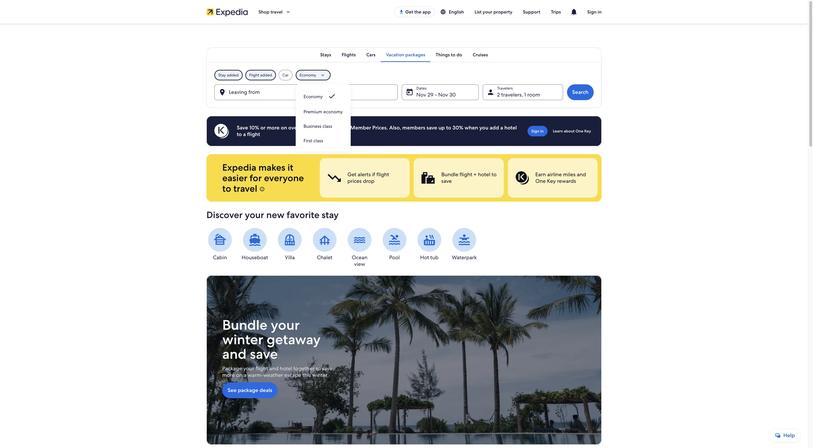 Task type: vqa. For each thing, say whether or not it's contained in the screenshot.
2
yes



Task type: describe. For each thing, give the bounding box(es) containing it.
ocean
[[352, 254, 368, 261]]

support
[[523, 9, 541, 15]]

tab list inside bundle your winter getaway and save main content
[[207, 47, 602, 62]]

bundle for flight
[[442, 171, 459, 178]]

and inside earn airline miles and one key rewards
[[577, 171, 586, 178]]

english
[[449, 9, 464, 15]]

deals
[[260, 387, 272, 394]]

ocean view
[[352, 254, 368, 268]]

list your property
[[475, 9, 513, 15]]

sign in link
[[528, 126, 548, 136]]

one inside "link"
[[576, 129, 584, 134]]

travel inside expedia makes it easier for everyone to travel
[[234, 183, 257, 194]]

list your property link
[[470, 6, 518, 18]]

get alerts if flight prices drop
[[348, 171, 389, 185]]

add
[[490, 124, 499, 131]]

100,000
[[301, 124, 321, 131]]

it
[[288, 161, 294, 173]]

a right add
[[501, 124, 503, 131]]

cruises link
[[468, 47, 494, 62]]

download the app button image
[[399, 9, 404, 14]]

flights
[[342, 52, 356, 58]]

nov 29 - nov 30
[[417, 91, 456, 98]]

premium
[[304, 109, 322, 115]]

hotel inside bundle your winter getaway and save package your flight and hotel together to save more on a warm-weather escape this winter.
[[280, 365, 292, 372]]

learn about one key
[[553, 129, 591, 134]]

vacation packages
[[386, 52, 426, 58]]

trips link
[[546, 6, 567, 18]]

cabin button
[[207, 228, 234, 261]]

save inside bundle flight + hotel to save
[[442, 178, 452, 185]]

or
[[261, 124, 266, 131]]

first class button
[[296, 133, 351, 148]]

to inside tab list
[[451, 52, 456, 58]]

easier
[[222, 172, 248, 184]]

cars link
[[361, 47, 381, 62]]

first class
[[304, 138, 323, 144]]

waterpark button
[[451, 228, 478, 261]]

flight inside bundle flight + hotel to save
[[460, 171, 473, 178]]

1 out of 3 element
[[320, 158, 410, 198]]

waterpark
[[452, 254, 477, 261]]

travelers,
[[502, 91, 523, 98]]

discover your new favorite stay
[[207, 209, 339, 221]]

with
[[338, 124, 349, 131]]

in inside dropdown button
[[598, 9, 602, 15]]

cars
[[367, 52, 376, 58]]

sign in inside bundle your winter getaway and save main content
[[532, 129, 544, 134]]

winter
[[222, 331, 263, 349]]

villa
[[285, 254, 295, 261]]

menu inside bundle your winter getaway and save main content
[[296, 88, 351, 148]]

chalet button
[[311, 228, 338, 261]]

warm-
[[248, 372, 264, 379]]

makes
[[259, 161, 286, 173]]

stay
[[322, 209, 339, 221]]

hot
[[420, 254, 429, 261]]

shop
[[259, 9, 270, 15]]

+
[[474, 171, 477, 178]]

business class button
[[296, 119, 351, 133]]

hot tub
[[420, 254, 439, 261]]

29
[[428, 91, 434, 98]]

more inside save 10% or more on over 100,000 hotels with member prices. also, members save up to 30% when you add a hotel to a flight
[[267, 124, 280, 131]]

one inside earn airline miles and one key rewards
[[536, 178, 546, 185]]

economy for economy dropdown button
[[300, 72, 316, 78]]

on inside save 10% or more on over 100,000 hotels with member prices. also, members save up to 30% when you add a hotel to a flight
[[281, 124, 287, 131]]

villa button
[[276, 228, 303, 261]]

key inside earn airline miles and one key rewards
[[547, 178, 556, 185]]

2
[[497, 91, 500, 98]]

travel sale activities deals image
[[207, 275, 602, 445]]

app
[[423, 9, 431, 15]]

weather
[[264, 372, 283, 379]]

2 travelers, 1 room
[[497, 91, 540, 98]]

class for business class
[[323, 123, 332, 129]]

tub
[[431, 254, 439, 261]]

learn
[[553, 129, 563, 134]]

flights link
[[337, 47, 361, 62]]

save inside save 10% or more on over 100,000 hotels with member prices. also, members save up to 30% when you add a hotel to a flight
[[427, 124, 437, 131]]

do
[[457, 52, 462, 58]]

search button
[[567, 84, 594, 100]]

up
[[439, 124, 445, 131]]

trailing image
[[285, 9, 291, 15]]

things to do link
[[431, 47, 468, 62]]

prices.
[[373, 124, 388, 131]]

save
[[237, 124, 248, 131]]

property
[[494, 9, 513, 15]]

1
[[525, 91, 526, 98]]

see package deals
[[228, 387, 272, 394]]

30
[[450, 91, 456, 98]]

to inside expedia makes it easier for everyone to travel
[[222, 183, 231, 194]]

your for discover
[[245, 209, 264, 221]]

expedia logo image
[[207, 7, 248, 16]]

travel inside dropdown button
[[271, 9, 283, 15]]

new
[[267, 209, 285, 221]]

alerts
[[358, 171, 371, 178]]

sign in inside dropdown button
[[588, 9, 602, 15]]

economy button
[[296, 88, 351, 104]]

winter.
[[312, 372, 329, 379]]

30%
[[453, 124, 464, 131]]

bundle for your
[[222, 316, 268, 334]]

also,
[[390, 124, 401, 131]]

hotels
[[322, 124, 337, 131]]

car
[[283, 72, 289, 78]]

flight inside save 10% or more on over 100,000 hotels with member prices. also, members save up to 30% when you add a hotel to a flight
[[247, 131, 260, 138]]

to inside bundle your winter getaway and save package your flight and hotel together to save more on a warm-weather escape this winter.
[[316, 365, 321, 372]]

airline
[[548, 171, 562, 178]]

vacation
[[386, 52, 405, 58]]

in inside main content
[[541, 129, 544, 134]]

package
[[238, 387, 258, 394]]



Task type: locate. For each thing, give the bounding box(es) containing it.
0 vertical spatial hotel
[[505, 124, 517, 131]]

1 horizontal spatial one
[[576, 129, 584, 134]]

travel left trailing icon
[[271, 9, 283, 15]]

0 vertical spatial in
[[598, 9, 602, 15]]

expedia
[[222, 161, 256, 173]]

earn airline miles and one key rewards
[[536, 171, 586, 185]]

to right +
[[492, 171, 497, 178]]

get for get the app
[[406, 9, 413, 15]]

sign left learn
[[532, 129, 540, 134]]

more up see
[[222, 372, 235, 379]]

first
[[304, 138, 312, 144]]

1 vertical spatial class
[[314, 138, 323, 144]]

hot tub button
[[416, 228, 443, 261]]

1 horizontal spatial get
[[406, 9, 413, 15]]

save left up
[[427, 124, 437, 131]]

sign inside dropdown button
[[588, 9, 597, 15]]

get right download the app button image
[[406, 9, 413, 15]]

rewards
[[557, 178, 576, 185]]

if
[[372, 171, 375, 178]]

0 horizontal spatial get
[[348, 171, 357, 178]]

hotel left together
[[280, 365, 292, 372]]

nov
[[417, 91, 426, 98], [439, 91, 448, 98]]

0 vertical spatial sign in
[[588, 9, 602, 15]]

sign right communication center icon
[[588, 9, 597, 15]]

1 vertical spatial sign
[[532, 129, 540, 134]]

save left +
[[442, 178, 452, 185]]

flight inside get alerts if flight prices drop
[[377, 171, 389, 178]]

0 vertical spatial bundle
[[442, 171, 459, 178]]

a
[[501, 124, 503, 131], [243, 131, 246, 138], [244, 372, 247, 379]]

0 horizontal spatial sign in
[[532, 129, 544, 134]]

economy button
[[296, 70, 331, 80]]

0 horizontal spatial one
[[536, 178, 546, 185]]

get the app
[[406, 9, 431, 15]]

the
[[415, 9, 422, 15]]

0 vertical spatial economy
[[300, 72, 316, 78]]

premium economy
[[304, 109, 343, 115]]

2 out of 3 element
[[414, 158, 504, 198]]

economy for economy button
[[304, 94, 323, 100]]

one left airline
[[536, 178, 546, 185]]

1 vertical spatial in
[[541, 129, 544, 134]]

xsmall image
[[260, 187, 265, 192]]

stays link
[[315, 47, 337, 62]]

key inside "link"
[[585, 129, 591, 134]]

flight inside bundle your winter getaway and save package your flight and hotel together to save more on a warm-weather escape this winter.
[[256, 365, 268, 372]]

0 vertical spatial more
[[267, 124, 280, 131]]

1 vertical spatial on
[[236, 372, 243, 379]]

ocean view button
[[346, 228, 373, 268]]

about
[[564, 129, 575, 134]]

1 nov from the left
[[417, 91, 426, 98]]

travel left xsmall image
[[234, 183, 257, 194]]

added for flight added
[[260, 72, 272, 78]]

a inside bundle your winter getaway and save package your flight and hotel together to save more on a warm-weather escape this winter.
[[244, 372, 247, 379]]

more right or
[[267, 124, 280, 131]]

menu containing economy
[[296, 88, 351, 148]]

0 horizontal spatial and
[[222, 345, 247, 363]]

packages
[[406, 52, 426, 58]]

1 horizontal spatial more
[[267, 124, 280, 131]]

added right stay
[[227, 72, 239, 78]]

economy
[[300, 72, 316, 78], [304, 94, 323, 100]]

0 horizontal spatial on
[[236, 372, 243, 379]]

economy inside button
[[304, 94, 323, 100]]

english button
[[435, 6, 470, 18]]

your inside list your property link
[[483, 9, 493, 15]]

pool
[[390, 254, 400, 261]]

travel
[[271, 9, 283, 15], [234, 183, 257, 194]]

chalet
[[317, 254, 333, 261]]

1 horizontal spatial in
[[598, 9, 602, 15]]

escape
[[285, 372, 301, 379]]

get left alerts
[[348, 171, 357, 178]]

get the app link
[[395, 7, 435, 17]]

when
[[465, 124, 478, 131]]

menu
[[296, 88, 351, 148]]

room
[[528, 91, 540, 98]]

getaway
[[267, 331, 321, 349]]

1 horizontal spatial sign
[[588, 9, 597, 15]]

1 vertical spatial sign in
[[532, 129, 544, 134]]

2 horizontal spatial and
[[577, 171, 586, 178]]

trips
[[551, 9, 561, 15]]

flight up the deals
[[256, 365, 268, 372]]

economy inside dropdown button
[[300, 72, 316, 78]]

economy up swap origin and destination values icon on the top of the page
[[300, 72, 316, 78]]

your for bundle
[[271, 316, 300, 334]]

on
[[281, 124, 287, 131], [236, 372, 243, 379]]

1 horizontal spatial on
[[281, 124, 287, 131]]

one
[[576, 129, 584, 134], [536, 178, 546, 185]]

nov 29 - nov 30 button
[[402, 84, 479, 100]]

1 added from the left
[[227, 72, 239, 78]]

0 vertical spatial one
[[576, 129, 584, 134]]

2 added from the left
[[260, 72, 272, 78]]

small image
[[441, 9, 446, 15]]

a left 10%
[[243, 131, 246, 138]]

class inside business class button
[[323, 123, 332, 129]]

more
[[267, 124, 280, 131], [222, 372, 235, 379]]

flight
[[249, 72, 259, 78]]

class
[[323, 123, 332, 129], [314, 138, 323, 144]]

1 horizontal spatial added
[[260, 72, 272, 78]]

1 horizontal spatial key
[[585, 129, 591, 134]]

bundle flight + hotel to save
[[442, 171, 497, 185]]

for
[[250, 172, 262, 184]]

1 horizontal spatial hotel
[[478, 171, 491, 178]]

sign in
[[588, 9, 602, 15], [532, 129, 544, 134]]

bundle your winter getaway and save package your flight and hotel together to save more on a warm-weather escape this winter.
[[222, 316, 333, 379]]

cabin
[[213, 254, 227, 261]]

houseboat
[[242, 254, 268, 261]]

3 out of 3 element
[[508, 158, 598, 198]]

1 horizontal spatial and
[[269, 365, 279, 372]]

class right first at the top
[[314, 138, 323, 144]]

things to do
[[436, 52, 462, 58]]

communication center icon image
[[570, 8, 578, 16]]

get
[[406, 9, 413, 15], [348, 171, 357, 178]]

swap origin and destination values image
[[303, 89, 309, 95]]

2 vertical spatial hotel
[[280, 365, 292, 372]]

0 horizontal spatial hotel
[[280, 365, 292, 372]]

0 vertical spatial get
[[406, 9, 413, 15]]

0 horizontal spatial key
[[547, 178, 556, 185]]

economy
[[324, 109, 343, 115]]

to right up
[[446, 124, 452, 131]]

flight added
[[249, 72, 272, 78]]

0 horizontal spatial nov
[[417, 91, 426, 98]]

hotel right +
[[478, 171, 491, 178]]

class for first class
[[314, 138, 323, 144]]

1 horizontal spatial bundle
[[442, 171, 459, 178]]

earn
[[536, 171, 546, 178]]

houseboat button
[[242, 228, 269, 261]]

0 horizontal spatial sign
[[532, 129, 540, 134]]

1 horizontal spatial travel
[[271, 9, 283, 15]]

cruises
[[473, 52, 488, 58]]

1 vertical spatial hotel
[[478, 171, 491, 178]]

in
[[598, 9, 602, 15], [541, 129, 544, 134]]

on left the over
[[281, 124, 287, 131]]

1 vertical spatial bundle
[[222, 316, 268, 334]]

2 vertical spatial and
[[269, 365, 279, 372]]

0 horizontal spatial bundle
[[222, 316, 268, 334]]

member
[[350, 124, 371, 131]]

hotel inside bundle flight + hotel to save
[[478, 171, 491, 178]]

hotel right add
[[505, 124, 517, 131]]

0 vertical spatial sign
[[588, 9, 597, 15]]

1 vertical spatial get
[[348, 171, 357, 178]]

1 horizontal spatial sign in
[[588, 9, 602, 15]]

1 vertical spatial travel
[[234, 183, 257, 194]]

stay added
[[218, 72, 239, 78]]

0 horizontal spatial more
[[222, 372, 235, 379]]

added right flight
[[260, 72, 272, 78]]

business
[[304, 123, 322, 129]]

1 vertical spatial more
[[222, 372, 235, 379]]

bundle inside bundle your winter getaway and save package your flight and hotel together to save more on a warm-weather escape this winter.
[[222, 316, 268, 334]]

added for stay added
[[227, 72, 239, 78]]

nov left 29
[[417, 91, 426, 98]]

0 vertical spatial and
[[577, 171, 586, 178]]

see package deals link
[[222, 383, 278, 398]]

save up warm-
[[250, 345, 278, 363]]

0 horizontal spatial in
[[541, 129, 544, 134]]

things
[[436, 52, 450, 58]]

flight left or
[[247, 131, 260, 138]]

0 vertical spatial on
[[281, 124, 287, 131]]

sign in right communication center icon
[[588, 9, 602, 15]]

2 horizontal spatial hotel
[[505, 124, 517, 131]]

list
[[475, 9, 482, 15]]

save 10% or more on over 100,000 hotels with member prices. also, members save up to 30% when you add a hotel to a flight
[[237, 124, 517, 138]]

nov right the -
[[439, 91, 448, 98]]

flight left +
[[460, 171, 473, 178]]

save right this
[[322, 365, 333, 372]]

hotel
[[505, 124, 517, 131], [478, 171, 491, 178], [280, 365, 292, 372]]

and
[[577, 171, 586, 178], [222, 345, 247, 363], [269, 365, 279, 372]]

more inside bundle your winter getaway and save package your flight and hotel together to save more on a warm-weather escape this winter.
[[222, 372, 235, 379]]

class inside the first class button
[[314, 138, 323, 144]]

members
[[403, 124, 426, 131]]

and right miles at right
[[577, 171, 586, 178]]

to left 10%
[[237, 131, 242, 138]]

to left 'do'
[[451, 52, 456, 58]]

0 horizontal spatial added
[[227, 72, 239, 78]]

tab list
[[207, 47, 602, 62]]

on left warm-
[[236, 372, 243, 379]]

1 vertical spatial one
[[536, 178, 546, 185]]

and right warm-
[[269, 365, 279, 372]]

in right communication center icon
[[598, 9, 602, 15]]

key right about in the right top of the page
[[585, 129, 591, 134]]

0 vertical spatial class
[[323, 123, 332, 129]]

hotel inside save 10% or more on over 100,000 hotels with member prices. also, members save up to 30% when you add a hotel to a flight
[[505, 124, 517, 131]]

to inside bundle flight + hotel to save
[[492, 171, 497, 178]]

vacation packages link
[[381, 47, 431, 62]]

prices
[[348, 178, 362, 185]]

1 vertical spatial economy
[[304, 94, 323, 100]]

0 vertical spatial key
[[585, 129, 591, 134]]

premium economy button
[[296, 104, 351, 119]]

and up package
[[222, 345, 247, 363]]

in left learn
[[541, 129, 544, 134]]

your for list
[[483, 9, 493, 15]]

key right earn
[[547, 178, 556, 185]]

sign inside bundle your winter getaway and save main content
[[532, 129, 540, 134]]

flight right if
[[377, 171, 389, 178]]

get for get alerts if flight prices drop
[[348, 171, 357, 178]]

learn about one key link
[[551, 126, 594, 136]]

2 nov from the left
[[439, 91, 448, 98]]

0 vertical spatial travel
[[271, 9, 283, 15]]

get inside get alerts if flight prices drop
[[348, 171, 357, 178]]

class up the first class button
[[323, 123, 332, 129]]

economy up premium
[[304, 94, 323, 100]]

to down expedia at the top of page
[[222, 183, 231, 194]]

bundle
[[442, 171, 459, 178], [222, 316, 268, 334]]

sign in button
[[582, 4, 607, 20]]

favorite
[[287, 209, 320, 221]]

one right about in the right top of the page
[[576, 129, 584, 134]]

a left warm-
[[244, 372, 247, 379]]

business class
[[304, 123, 332, 129]]

-
[[435, 91, 437, 98]]

tab list containing stays
[[207, 47, 602, 62]]

2 travelers, 1 room button
[[483, 84, 563, 100]]

to right this
[[316, 365, 321, 372]]

1 horizontal spatial nov
[[439, 91, 448, 98]]

bundle your winter getaway and save main content
[[0, 24, 809, 448]]

1 vertical spatial key
[[547, 178, 556, 185]]

bundle inside bundle flight + hotel to save
[[442, 171, 459, 178]]

1 vertical spatial and
[[222, 345, 247, 363]]

sign in left learn
[[532, 129, 544, 134]]

0 horizontal spatial travel
[[234, 183, 257, 194]]

this
[[303, 372, 311, 379]]

on inside bundle your winter getaway and save package your flight and hotel together to save more on a warm-weather escape this winter.
[[236, 372, 243, 379]]



